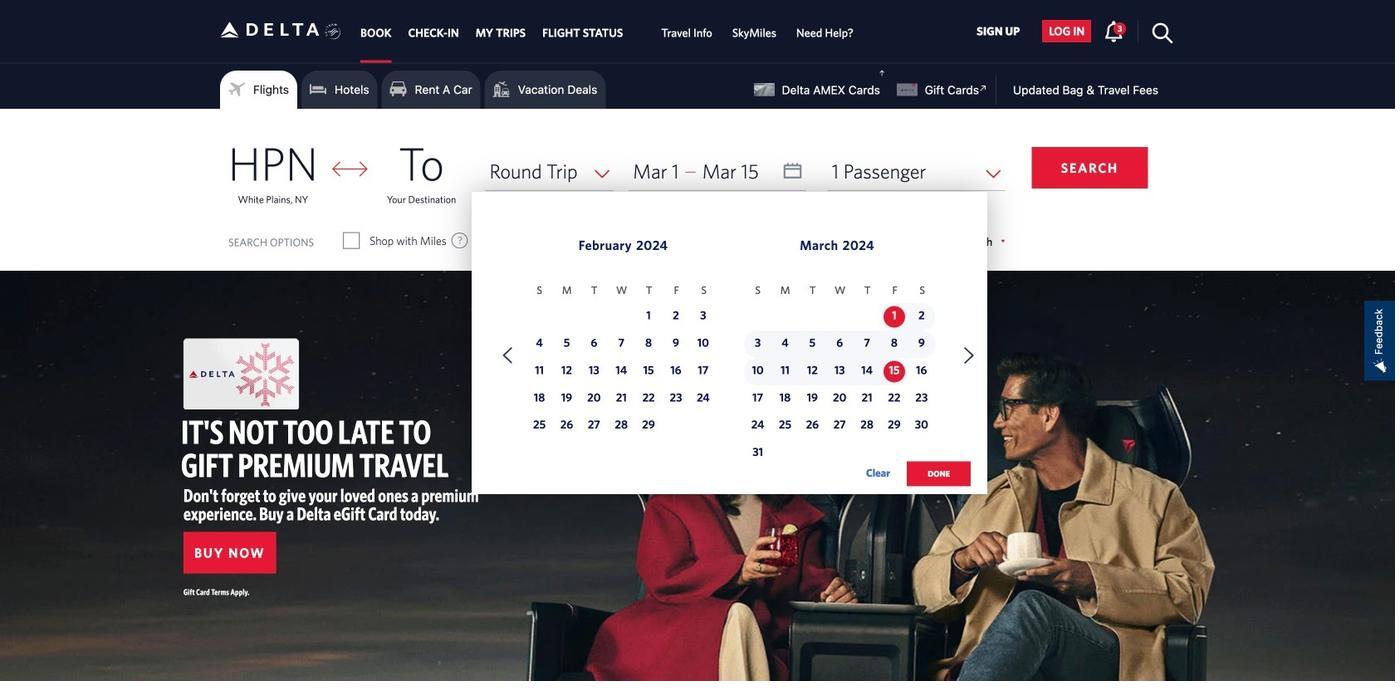 Task type: vqa. For each thing, say whether or not it's contained in the screenshot.
heroImgUrl
no



Task type: describe. For each thing, give the bounding box(es) containing it.
calendar expanded, use arrow keys to select date application
[[472, 192, 988, 504]]



Task type: locate. For each thing, give the bounding box(es) containing it.
None checkbox
[[344, 233, 359, 249], [641, 233, 656, 249], [344, 233, 359, 249], [641, 233, 656, 249]]

skyteam image
[[325, 6, 341, 58]]

delta air lines image
[[220, 4, 320, 56]]

tab list
[[352, 0, 864, 63]]

this link opens another site in a new window that may not follow the same accessibility policies as delta air lines. image
[[976, 81, 992, 96]]

None text field
[[629, 152, 806, 191]]

None field
[[485, 152, 614, 191], [828, 152, 1005, 191], [485, 152, 614, 191], [828, 152, 1005, 191]]

tab panel
[[0, 109, 1395, 504]]



